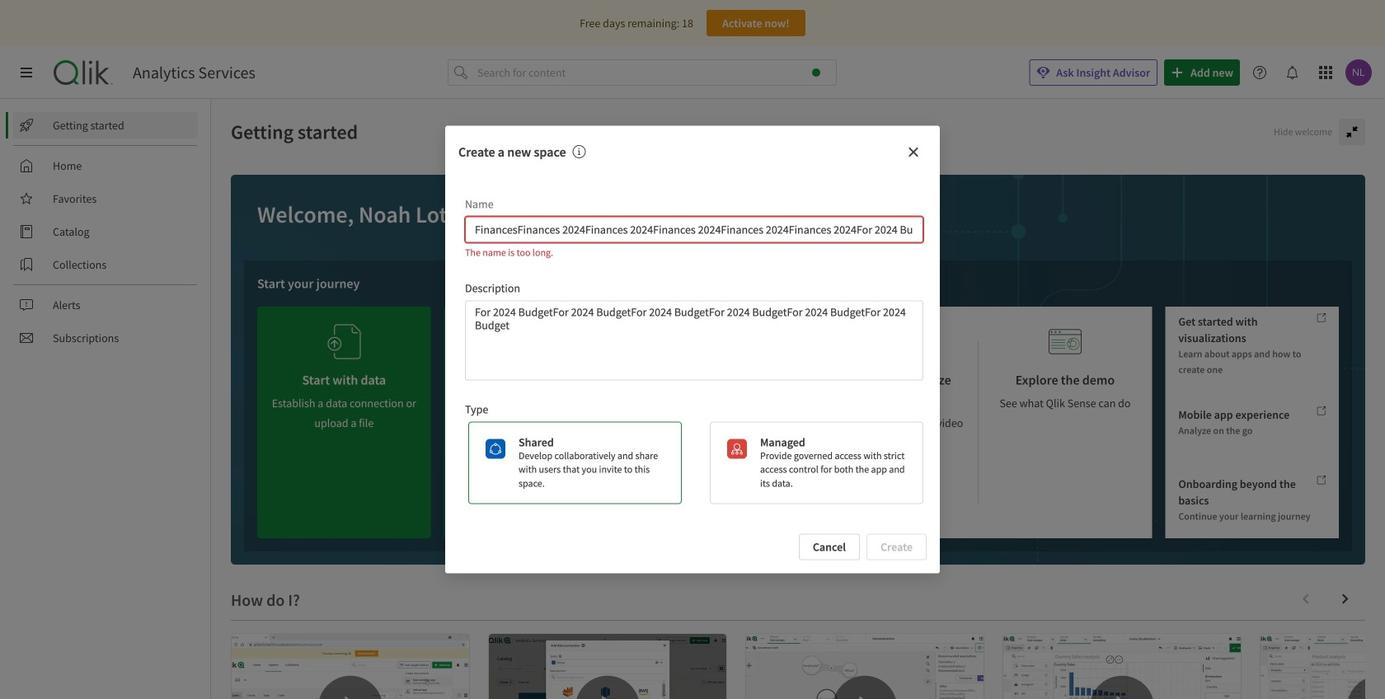 Task type: describe. For each thing, give the bounding box(es) containing it.
hide welcome image
[[1346, 125, 1359, 139]]

close sidebar menu image
[[20, 66, 33, 79]]

explore the demo image
[[1049, 320, 1082, 364]]

analyze sample data image
[[701, 320, 734, 364]]



Task type: locate. For each thing, give the bounding box(es) containing it.
close image
[[907, 145, 920, 159]]

home badge image
[[812, 68, 820, 77]]

invite users image
[[514, 313, 547, 357]]

option group
[[462, 422, 923, 504]]

analytics services element
[[133, 63, 255, 82]]

main content
[[211, 99, 1385, 699]]

navigation pane element
[[0, 106, 210, 358]]

None text field
[[465, 216, 923, 243], [465, 300, 923, 380], [465, 216, 923, 243], [465, 300, 923, 380]]

dialog
[[445, 126, 940, 574]]



Task type: vqa. For each thing, say whether or not it's contained in the screenshot.
Recently Used image
no



